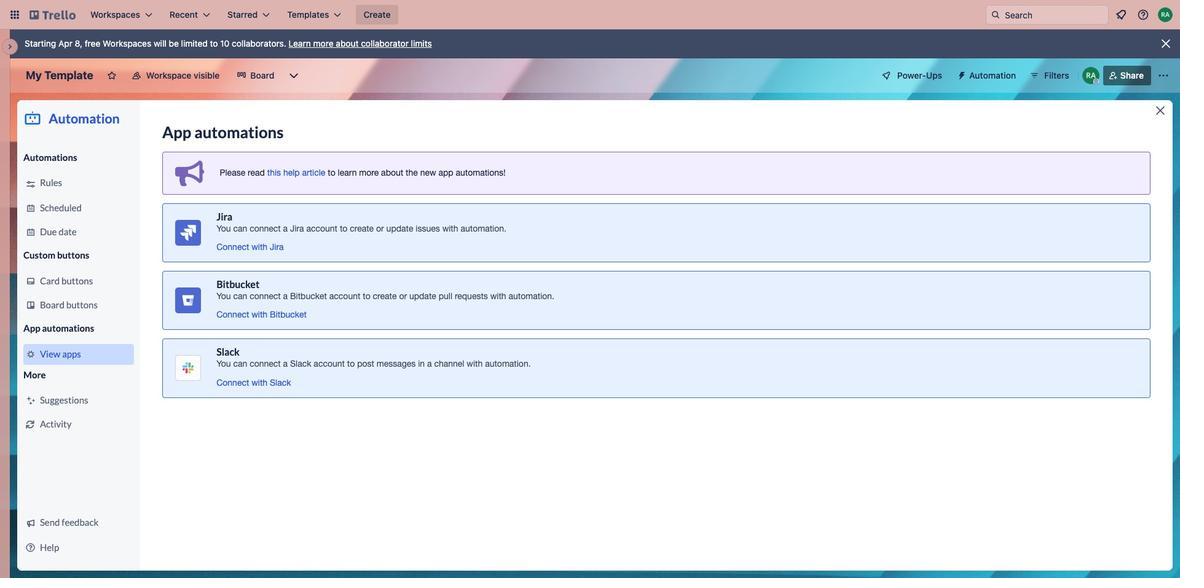 Task type: locate. For each thing, give the bounding box(es) containing it.
board
[[250, 70, 274, 81]]

0 vertical spatial workspaces
[[90, 9, 140, 20]]

limited
[[181, 38, 208, 49]]

create
[[364, 9, 391, 20]]

open information menu image
[[1137, 9, 1149, 21]]

ruby anderson (rubyanderson7) image right filters
[[1082, 67, 1099, 84]]

0 notifications image
[[1114, 7, 1128, 22]]

power-ups
[[897, 70, 942, 81]]

0 vertical spatial ruby anderson (rubyanderson7) image
[[1158, 7, 1173, 22]]

10
[[220, 38, 229, 49]]

workspaces up free
[[90, 9, 140, 20]]

ruby anderson (rubyanderson7) image
[[1158, 7, 1173, 22], [1082, 67, 1099, 84]]

workspaces down workspaces popup button
[[103, 38, 151, 49]]

apr
[[58, 38, 72, 49]]

0 horizontal spatial ruby anderson (rubyanderson7) image
[[1082, 67, 1099, 84]]

visible
[[194, 70, 220, 81]]

create button
[[356, 5, 398, 25]]

customize views image
[[288, 69, 300, 82]]

workspace visible
[[146, 70, 220, 81]]

more
[[313, 38, 333, 49]]

this member is an admin of this board. image
[[1093, 79, 1099, 84]]

ruby anderson (rubyanderson7) image right open information menu image
[[1158, 7, 1173, 22]]

workspaces
[[90, 9, 140, 20], [103, 38, 151, 49]]

my template
[[26, 69, 93, 82]]

ruby anderson (rubyanderson7) image inside primary "element"
[[1158, 7, 1173, 22]]

power-ups button
[[873, 66, 950, 85]]

will
[[154, 38, 166, 49]]

starting apr 8, free workspaces will be limited to 10 collaborators. learn more about collaborator limits
[[25, 38, 432, 49]]

automation
[[969, 70, 1016, 81]]

about
[[336, 38, 359, 49]]

share button
[[1103, 66, 1151, 85]]

primary element
[[0, 0, 1180, 30]]

power-
[[897, 70, 926, 81]]

1 vertical spatial ruby anderson (rubyanderson7) image
[[1082, 67, 1099, 84]]

1 horizontal spatial ruby anderson (rubyanderson7) image
[[1158, 7, 1173, 22]]

ups
[[926, 70, 942, 81]]

starred
[[227, 9, 258, 20]]

workspaces button
[[83, 5, 160, 25]]



Task type: vqa. For each thing, say whether or not it's contained in the screenshot.
"Starting Apr 8, free Workspaces will be limited to 10 collaborators. Learn more about collaborator limits"
yes



Task type: describe. For each thing, give the bounding box(es) containing it.
search image
[[991, 10, 1001, 20]]

template
[[44, 69, 93, 82]]

be
[[169, 38, 179, 49]]

workspace
[[146, 70, 191, 81]]

workspaces inside popup button
[[90, 9, 140, 20]]

back to home image
[[30, 5, 76, 25]]

to
[[210, 38, 218, 49]]

show menu image
[[1157, 69, 1170, 82]]

starting
[[25, 38, 56, 49]]

recent button
[[162, 5, 218, 25]]

Board name text field
[[20, 66, 100, 85]]

starred button
[[220, 5, 277, 25]]

templates button
[[280, 5, 349, 25]]

filters
[[1044, 70, 1069, 81]]

my
[[26, 69, 42, 82]]

share
[[1120, 70, 1144, 81]]

free
[[85, 38, 100, 49]]

8,
[[75, 38, 82, 49]]

collaborator
[[361, 38, 409, 49]]

learn more about collaborator limits link
[[289, 38, 432, 49]]

learn
[[289, 38, 311, 49]]

templates
[[287, 9, 329, 20]]

Search field
[[1001, 6, 1108, 24]]

automation button
[[952, 66, 1023, 85]]

workspace visible button
[[124, 66, 227, 85]]

limits
[[411, 38, 432, 49]]

1 vertical spatial workspaces
[[103, 38, 151, 49]]

star or unstar board image
[[107, 71, 117, 81]]

recent
[[170, 9, 198, 20]]

sm image
[[952, 66, 969, 83]]

board link
[[229, 66, 282, 85]]

filters button
[[1026, 66, 1073, 85]]

collaborators.
[[232, 38, 286, 49]]



